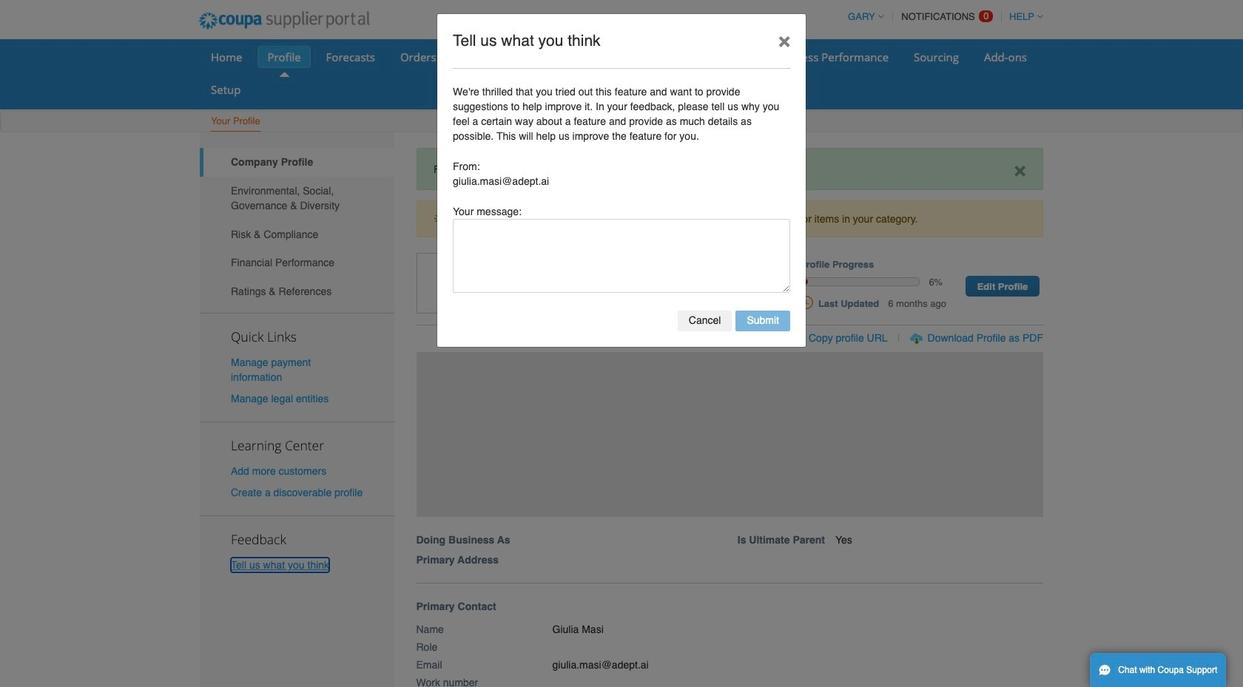 Task type: vqa. For each thing, say whether or not it's contained in the screenshot.
COUPA SUPPLIER PORTAL image
yes



Task type: describe. For each thing, give the bounding box(es) containing it.
coupa supplier portal image
[[189, 2, 380, 39]]

giulia masi image
[[416, 254, 476, 314]]



Task type: locate. For each thing, give the bounding box(es) containing it.
background image
[[416, 352, 1044, 517]]

alert
[[416, 201, 1044, 238]]

dialog
[[437, 13, 807, 348]]

None text field
[[453, 219, 791, 293]]

banner
[[411, 254, 1059, 584]]



